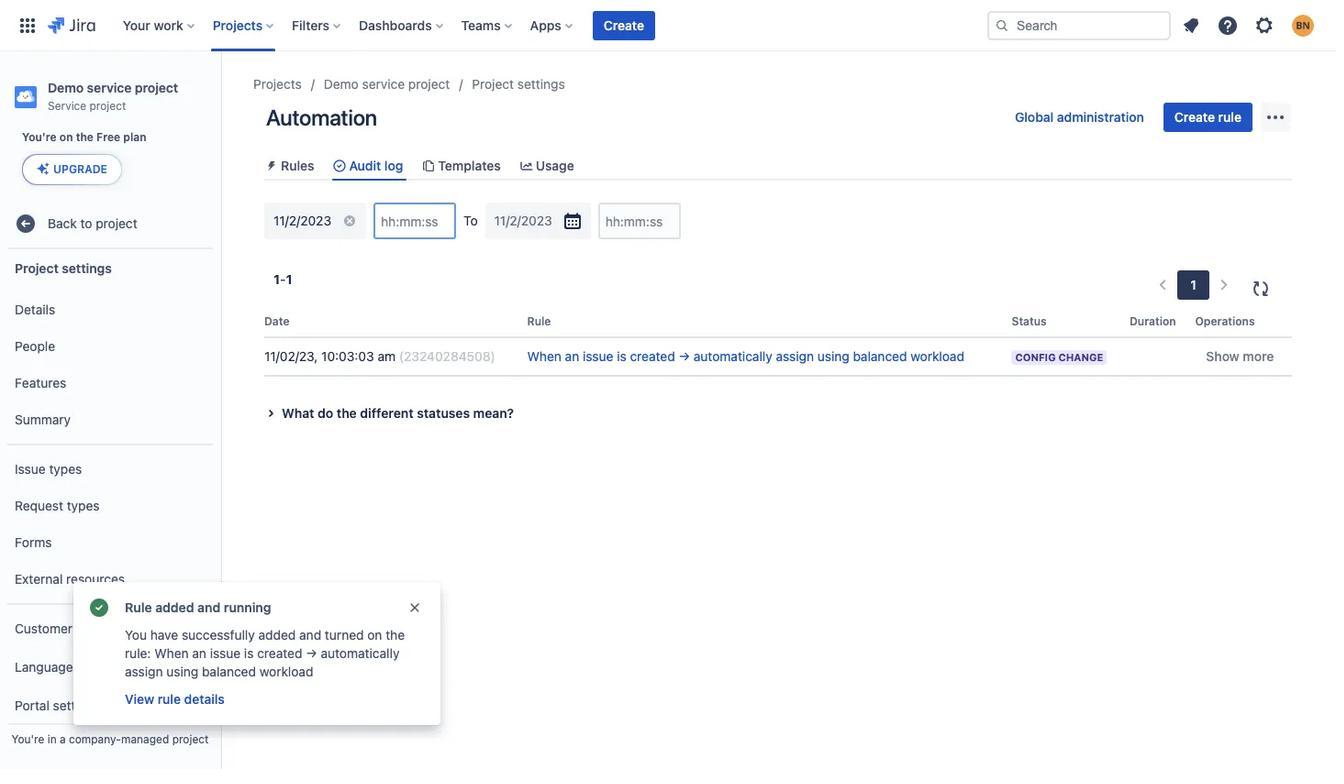Task type: locate. For each thing, give the bounding box(es) containing it.
project
[[408, 76, 450, 92], [135, 80, 178, 95], [90, 99, 126, 113], [96, 215, 137, 231], [172, 733, 209, 747]]

1 vertical spatial issue
[[210, 646, 241, 662]]

group containing details
[[7, 286, 213, 444]]

1 horizontal spatial automatically
[[694, 349, 772, 365]]

you have successfully added and turned on the rule: when an issue is created → automatically assign using balanced workload
[[125, 628, 405, 680]]

0 horizontal spatial when
[[154, 646, 189, 662]]

on right "turned"
[[367, 628, 382, 643]]

1 vertical spatial added
[[258, 628, 296, 643]]

0 horizontal spatial is
[[244, 646, 254, 662]]

success image
[[88, 597, 110, 619]]

0 horizontal spatial demo
[[48, 80, 84, 95]]

using
[[817, 349, 850, 365], [166, 664, 198, 680]]

1 horizontal spatial rule
[[1218, 109, 1242, 125]]

project inside back to project link
[[96, 215, 137, 231]]

settings up a
[[53, 698, 100, 714]]

language support
[[15, 659, 123, 675]]

0 vertical spatial an
[[565, 349, 579, 365]]

when an issue is created → automatically assign using balanced workload link
[[527, 349, 964, 365]]

2 horizontal spatial the
[[386, 628, 405, 643]]

1
[[273, 272, 280, 287], [286, 272, 292, 287], [1191, 277, 1197, 293]]

demo for demo service project
[[324, 76, 359, 92]]

create inside button
[[604, 17, 644, 33]]

the left 'free'
[[76, 130, 94, 144]]

2 vertical spatial the
[[386, 628, 405, 643]]

projects right work
[[213, 17, 263, 33]]

support
[[77, 659, 123, 675]]

issue
[[15, 461, 46, 477]]

0 vertical spatial rule
[[527, 315, 551, 329]]

1 horizontal spatial created
[[630, 349, 675, 365]]

service inside demo service project service project
[[87, 80, 132, 95]]

rules
[[281, 158, 314, 173]]

customer
[[15, 621, 73, 637]]

back
[[48, 215, 77, 231]]

settings for demo service project
[[517, 76, 565, 92]]

1 vertical spatial is
[[244, 646, 254, 662]]

rule
[[527, 315, 551, 329], [125, 600, 152, 616]]

settings
[[517, 76, 565, 92], [62, 260, 112, 276], [53, 698, 100, 714]]

0 horizontal spatial rule
[[125, 600, 152, 616]]

summary link
[[7, 402, 213, 439]]

teams
[[461, 17, 501, 33]]

forms
[[15, 535, 52, 550]]

project settings
[[472, 76, 565, 92], [15, 260, 112, 276]]

11/2/2023 right to
[[494, 213, 552, 229]]

request
[[15, 498, 63, 514]]

and up successfully
[[197, 600, 220, 616]]

operations
[[1195, 315, 1255, 329]]

service for demo service project
[[362, 76, 405, 92]]

service
[[48, 99, 86, 113]]

rule for rule
[[527, 315, 551, 329]]

resources
[[66, 571, 125, 587]]

project
[[472, 76, 514, 92], [15, 260, 59, 276]]

1 vertical spatial assign
[[125, 664, 163, 680]]

show
[[1206, 349, 1240, 365]]

1 horizontal spatial service
[[362, 76, 405, 92]]

rule left actions image
[[1218, 109, 1242, 125]]

0 vertical spatial when
[[527, 349, 562, 365]]

create rule button
[[1164, 103, 1253, 132]]

the right "turned"
[[386, 628, 405, 643]]

1 for 1 - 1
[[273, 272, 280, 287]]

project settings down back
[[15, 260, 112, 276]]

0 horizontal spatial project settings
[[15, 260, 112, 276]]

sidebar navigation image
[[200, 73, 240, 110]]

tab list
[[257, 151, 1300, 181]]

added down running
[[258, 628, 296, 643]]

1 horizontal spatial rule
[[527, 315, 551, 329]]

11/2/2023 left clear image
[[273, 213, 331, 229]]

0 horizontal spatial service
[[87, 80, 132, 95]]

customer permissions link
[[7, 611, 213, 648]]

1 horizontal spatial added
[[258, 628, 296, 643]]

what do the different statuses mean? button
[[260, 403, 1292, 425]]

the inside dropdown button
[[337, 406, 357, 421]]

0 vertical spatial settings
[[517, 76, 565, 92]]

rule right view
[[158, 692, 181, 708]]

added
[[155, 600, 194, 616], [258, 628, 296, 643]]

the right do
[[337, 406, 357, 421]]

0 horizontal spatial on
[[60, 130, 73, 144]]

0 horizontal spatial assign
[[125, 664, 163, 680]]

automatically up what do the different statuses mean? dropdown button
[[694, 349, 772, 365]]

0 vertical spatial balanced
[[853, 349, 907, 365]]

settings inside project settings "link"
[[517, 76, 565, 92]]

portal
[[15, 698, 49, 714]]

3 group from the top
[[7, 604, 213, 770]]

hh:mm:ss field
[[375, 205, 454, 238], [600, 205, 679, 238]]

1 vertical spatial created
[[257, 646, 302, 662]]

work
[[154, 17, 183, 33]]

1 horizontal spatial when
[[527, 349, 562, 365]]

log
[[384, 158, 403, 173]]

people link
[[7, 329, 213, 365]]

1 vertical spatial balanced
[[202, 664, 256, 680]]

1 horizontal spatial on
[[367, 628, 382, 643]]

0 vertical spatial added
[[155, 600, 194, 616]]

types
[[49, 461, 82, 477], [67, 498, 100, 514]]

types inside issue types link
[[49, 461, 82, 477]]

1 horizontal spatial balanced
[[853, 349, 907, 365]]

jira image
[[48, 14, 95, 36], [48, 14, 95, 36]]

create left actions image
[[1175, 109, 1215, 125]]

group containing issue types
[[7, 444, 213, 604]]

None text field
[[494, 212, 498, 231]]

issue inside you have successfully added and turned on the rule: when an issue is created → automatically assign using balanced workload
[[210, 646, 241, 662]]

duration
[[1130, 315, 1176, 329]]

1 horizontal spatial is
[[617, 349, 627, 365]]

is inside you have successfully added and turned on the rule: when an issue is created → automatically assign using balanced workload
[[244, 646, 254, 662]]

1 horizontal spatial using
[[817, 349, 850, 365]]

0 vertical spatial create
[[604, 17, 644, 33]]

project down details
[[172, 733, 209, 747]]

actions image
[[1265, 106, 1287, 128]]

1 vertical spatial projects
[[253, 76, 302, 92]]

0 vertical spatial you're
[[22, 130, 57, 144]]

and
[[197, 600, 220, 616], [299, 628, 321, 643]]

using up what do the different statuses mean? dropdown button
[[817, 349, 850, 365]]

service down dashboards
[[362, 76, 405, 92]]

when
[[527, 349, 562, 365], [154, 646, 189, 662]]

11/2/2023
[[273, 213, 331, 229], [494, 213, 552, 229]]

group
[[7, 286, 213, 444], [7, 444, 213, 604], [7, 604, 213, 770]]

balanced
[[853, 349, 907, 365], [202, 664, 256, 680]]

added inside you have successfully added and turned on the rule: when an issue is created → automatically assign using balanced workload
[[258, 628, 296, 643]]

help image
[[1217, 14, 1239, 36]]

settings down apps
[[517, 76, 565, 92]]

create inside button
[[1175, 109, 1215, 125]]

templates
[[438, 158, 501, 173]]

0 horizontal spatial workload
[[259, 664, 313, 680]]

0 vertical spatial projects
[[213, 17, 263, 33]]

refresh log image
[[1250, 278, 1272, 300]]

types inside request types 'link'
[[67, 498, 100, 514]]

0 vertical spatial automatically
[[694, 349, 772, 365]]

create right apps popup button
[[604, 17, 644, 33]]

create rule
[[1175, 109, 1242, 125]]

project up plan
[[135, 80, 178, 95]]

1 horizontal spatial create
[[1175, 109, 1215, 125]]

0 horizontal spatial 1
[[273, 272, 280, 287]]

external
[[15, 571, 63, 587]]

your work button
[[117, 11, 202, 40]]

1 11/2/2023 from the left
[[273, 213, 331, 229]]

project down dashboards dropdown button at the top left of page
[[408, 76, 450, 92]]

service inside the demo service project link
[[362, 76, 405, 92]]

1 horizontal spatial hh:mm:ss field
[[600, 205, 679, 238]]

create button
[[593, 11, 655, 40]]

1 horizontal spatial demo
[[324, 76, 359, 92]]

project inside "link"
[[472, 76, 514, 92]]

0 horizontal spatial balanced
[[202, 664, 256, 680]]

project inside the demo service project link
[[408, 76, 450, 92]]

dismiss image
[[407, 601, 422, 616]]

1 vertical spatial and
[[299, 628, 321, 643]]

automatically down "turned"
[[321, 646, 400, 662]]

demo inside demo service project service project
[[48, 80, 84, 95]]

0 horizontal spatial created
[[257, 646, 302, 662]]

1 vertical spatial types
[[67, 498, 100, 514]]

1 horizontal spatial workload
[[911, 349, 964, 365]]

project settings down primary element on the top of page
[[472, 76, 565, 92]]

0 vertical spatial the
[[76, 130, 94, 144]]

details
[[15, 302, 55, 317]]

1 vertical spatial when
[[154, 646, 189, 662]]

settings down to at the left top of page
[[62, 260, 112, 276]]

mean?
[[473, 406, 514, 421]]

project right to at the left top of page
[[96, 215, 137, 231]]

projects for projects popup button
[[213, 17, 263, 33]]

audit log image
[[333, 158, 347, 173]]

1 horizontal spatial and
[[299, 628, 321, 643]]

1 vertical spatial on
[[367, 628, 382, 643]]

service up 'free'
[[87, 80, 132, 95]]

rules image
[[264, 158, 279, 173]]

settings inside portal settings link
[[53, 698, 100, 714]]

1 horizontal spatial issue
[[583, 349, 613, 365]]

assign up what do the different statuses mean? dropdown button
[[776, 349, 814, 365]]

banner
[[0, 0, 1336, 51]]

summary
[[15, 412, 71, 427]]

1 inside button
[[1191, 277, 1197, 293]]

1 horizontal spatial 11/2/2023
[[494, 213, 552, 229]]

1 vertical spatial project
[[15, 260, 59, 276]]

0 horizontal spatial 11/2/2023
[[273, 213, 331, 229]]

create for create
[[604, 17, 644, 33]]

project up 'free'
[[90, 99, 126, 113]]

0 vertical spatial →
[[679, 349, 690, 365]]

0 vertical spatial rule
[[1218, 109, 1242, 125]]

projects up "automation"
[[253, 76, 302, 92]]

assign
[[776, 349, 814, 365], [125, 664, 163, 680]]

1 vertical spatial using
[[166, 664, 198, 680]]

2 vertical spatial settings
[[53, 698, 100, 714]]

2 group from the top
[[7, 444, 213, 604]]

global administration
[[1015, 109, 1144, 125]]

you're
[[22, 130, 57, 144], [12, 733, 44, 747]]

1 group from the top
[[7, 286, 213, 444]]

do
[[318, 406, 333, 421]]

config
[[1015, 352, 1056, 364]]

0 horizontal spatial automatically
[[321, 646, 400, 662]]

rule
[[1218, 109, 1242, 125], [158, 692, 181, 708]]

types right 'request'
[[67, 498, 100, 514]]

features
[[15, 375, 66, 391]]

1 vertical spatial rule
[[125, 600, 152, 616]]

1 vertical spatial you're
[[12, 733, 44, 747]]

1 vertical spatial →
[[306, 646, 317, 662]]

0 vertical spatial project settings
[[472, 76, 565, 92]]

0 horizontal spatial hh:mm:ss field
[[375, 205, 454, 238]]

0 horizontal spatial added
[[155, 600, 194, 616]]

project down primary element on the top of page
[[472, 76, 514, 92]]

created
[[630, 349, 675, 365], [257, 646, 302, 662]]

1 vertical spatial create
[[1175, 109, 1215, 125]]

0 vertical spatial is
[[617, 349, 627, 365]]

project for demo service project
[[408, 76, 450, 92]]

1 horizontal spatial the
[[337, 406, 357, 421]]

0 horizontal spatial →
[[306, 646, 317, 662]]

view rule details button
[[123, 689, 227, 711]]

0 vertical spatial project
[[472, 76, 514, 92]]

on
[[60, 130, 73, 144], [367, 628, 382, 643]]

None text field
[[273, 212, 277, 231]]

the inside you have successfully added and turned on the rule: when an issue is created → automatically assign using balanced workload
[[386, 628, 405, 643]]

0 horizontal spatial create
[[604, 17, 644, 33]]

0 horizontal spatial an
[[192, 646, 206, 662]]

your
[[123, 17, 150, 33]]

1 horizontal spatial project
[[472, 76, 514, 92]]

expand image
[[260, 403, 282, 425]]

0 horizontal spatial the
[[76, 130, 94, 144]]

1 horizontal spatial project settings
[[472, 76, 565, 92]]

0 vertical spatial and
[[197, 600, 220, 616]]

0 vertical spatial assign
[[776, 349, 814, 365]]

you're left in
[[12, 733, 44, 747]]

0 vertical spatial created
[[630, 349, 675, 365]]

demo up service
[[48, 80, 84, 95]]

1 vertical spatial the
[[337, 406, 357, 421]]

and left "turned"
[[299, 628, 321, 643]]

clear image
[[342, 214, 357, 229]]

on down service
[[60, 130, 73, 144]]

when inside you have successfully added and turned on the rule: when an issue is created → automatically assign using balanced workload
[[154, 646, 189, 662]]

upgrade
[[53, 162, 107, 176]]

added up have
[[155, 600, 194, 616]]

rule for create
[[1218, 109, 1242, 125]]

1 horizontal spatial assign
[[776, 349, 814, 365]]

plan
[[123, 130, 146, 144]]

project up details
[[15, 260, 59, 276]]

0 horizontal spatial using
[[166, 664, 198, 680]]

0 horizontal spatial rule
[[158, 692, 181, 708]]

1 vertical spatial automatically
[[321, 646, 400, 662]]

running
[[224, 600, 271, 616]]

types right issue
[[49, 461, 82, 477]]

1 vertical spatial rule
[[158, 692, 181, 708]]

statuses
[[417, 406, 470, 421]]

1 vertical spatial an
[[192, 646, 206, 662]]

using up 'view rule details'
[[166, 664, 198, 680]]

successfully
[[182, 628, 255, 643]]

projects inside popup button
[[213, 17, 263, 33]]

on inside you have successfully added and turned on the rule: when an issue is created → automatically assign using balanced workload
[[367, 628, 382, 643]]

banner containing your work
[[0, 0, 1336, 51]]

2 horizontal spatial 1
[[1191, 277, 1197, 293]]

1 vertical spatial workload
[[259, 664, 313, 680]]

issue
[[583, 349, 613, 365], [210, 646, 241, 662]]

0 vertical spatial types
[[49, 461, 82, 477]]

the for different
[[337, 406, 357, 421]]

more
[[1243, 349, 1274, 365]]

assign down the rule:
[[125, 664, 163, 680]]

you're down service
[[22, 130, 57, 144]]

demo up "automation"
[[324, 76, 359, 92]]

using inside you have successfully added and turned on the rule: when an issue is created → automatically assign using balanced workload
[[166, 664, 198, 680]]



Task type: vqa. For each thing, say whether or not it's contained in the screenshot.
the what do the different statuses mean?
yes



Task type: describe. For each thing, give the bounding box(es) containing it.
types for request types
[[67, 498, 100, 514]]

customer permissions
[[15, 621, 147, 637]]

tab list containing rules
[[257, 151, 1300, 181]]

2 11/2/2023 from the left
[[494, 213, 552, 229]]

managed
[[121, 733, 169, 747]]

in
[[47, 733, 57, 747]]

created inside you have successfully added and turned on the rule: when an issue is created → automatically assign using balanced workload
[[257, 646, 302, 662]]

0 horizontal spatial project
[[15, 260, 59, 276]]

you're for you're on the free plan
[[22, 130, 57, 144]]

appswitcher icon image
[[17, 14, 39, 36]]

rule:
[[125, 646, 151, 662]]

language
[[15, 659, 73, 675]]

portal settings
[[15, 698, 100, 714]]

service for demo service project service project
[[87, 80, 132, 95]]

1 - 1
[[273, 272, 292, 287]]

0 vertical spatial issue
[[583, 349, 613, 365]]

1 horizontal spatial 1
[[286, 272, 292, 287]]

different
[[360, 406, 414, 421]]

administration
[[1057, 109, 1144, 125]]

to
[[80, 215, 92, 231]]

people
[[15, 338, 55, 354]]

config change
[[1015, 352, 1103, 364]]

you
[[125, 628, 147, 643]]

an inside you have successfully added and turned on the rule: when an issue is created → automatically assign using balanced workload
[[192, 646, 206, 662]]

projects for projects link at top left
[[253, 76, 302, 92]]

notifications image
[[1180, 14, 1202, 36]]

pagination element
[[1148, 271, 1239, 300]]

demo service project
[[324, 76, 450, 92]]

Search field
[[987, 11, 1171, 40]]

a
[[60, 733, 66, 747]]

0 horizontal spatial and
[[197, 600, 220, 616]]

1 button
[[1178, 271, 1210, 300]]

you're in a company-managed project
[[12, 733, 209, 747]]

have
[[150, 628, 178, 643]]

templates image
[[422, 158, 436, 173]]

you're on the free plan
[[22, 130, 146, 144]]

workload inside you have successfully added and turned on the rule: when an issue is created → automatically assign using balanced workload
[[259, 664, 313, 680]]

external resources
[[15, 571, 125, 587]]

project for back to project
[[96, 215, 137, 231]]

turned
[[325, 628, 364, 643]]

apps
[[530, 17, 562, 33]]

your work
[[123, 17, 183, 33]]

am
[[378, 349, 396, 365]]

0 vertical spatial on
[[60, 130, 73, 144]]

demo service project service project
[[48, 80, 178, 113]]

filters
[[292, 17, 330, 33]]

settings image
[[1254, 14, 1276, 36]]

project settings link
[[472, 73, 565, 95]]

1 horizontal spatial →
[[679, 349, 690, 365]]

global administration link
[[1004, 103, 1155, 132]]

types for issue types
[[49, 461, 82, 477]]

what do the different statuses mean?
[[282, 406, 514, 421]]

and inside you have successfully added and turned on the rule: when an issue is created → automatically assign using balanced workload
[[299, 628, 321, 643]]

11/02/23, 10:03:03 am (23240284508)
[[264, 349, 495, 365]]

show more button
[[1195, 342, 1285, 372]]

2 hh:mm:ss field from the left
[[600, 205, 679, 238]]

apps button
[[525, 11, 580, 40]]

(23240284508)
[[399, 349, 495, 365]]

rule for rule added and running
[[125, 600, 152, 616]]

what
[[282, 406, 314, 421]]

demo for demo service project service project
[[48, 80, 84, 95]]

the for free
[[76, 130, 94, 144]]

assign inside you have successfully added and turned on the rule: when an issue is created → automatically assign using balanced workload
[[125, 664, 163, 680]]

to
[[464, 213, 478, 229]]

settings for language support
[[53, 698, 100, 714]]

projects link
[[253, 73, 302, 95]]

audit log
[[349, 158, 403, 173]]

demo service project link
[[324, 73, 450, 95]]

request types link
[[7, 488, 213, 525]]

1 hh:mm:ss field from the left
[[375, 205, 454, 238]]

1 for 1
[[1191, 277, 1197, 293]]

projects button
[[207, 11, 281, 40]]

audit
[[349, 158, 381, 173]]

change
[[1059, 352, 1103, 364]]

you're for you're in a company-managed project
[[12, 733, 44, 747]]

1 vertical spatial settings
[[62, 260, 112, 276]]

balanced inside you have successfully added and turned on the rule: when an issue is created → automatically assign using balanced workload
[[202, 664, 256, 680]]

issue types
[[15, 461, 82, 477]]

0 vertical spatial using
[[817, 349, 850, 365]]

1 horizontal spatial an
[[565, 349, 579, 365]]

back to project link
[[7, 206, 213, 242]]

your profile and settings image
[[1292, 14, 1314, 36]]

primary element
[[11, 0, 987, 51]]

11/02/23,
[[264, 349, 318, 365]]

date
[[264, 315, 290, 329]]

create for create rule
[[1175, 109, 1215, 125]]

when an issue is created → automatically assign using balanced workload
[[527, 349, 964, 365]]

permissions
[[76, 621, 147, 637]]

search image
[[995, 18, 1009, 33]]

0 vertical spatial workload
[[911, 349, 964, 365]]

company-
[[69, 733, 121, 747]]

usage image
[[519, 158, 534, 173]]

project for demo service project service project
[[135, 80, 178, 95]]

rule for view
[[158, 692, 181, 708]]

status
[[1012, 315, 1047, 329]]

rule added and running
[[125, 600, 271, 616]]

back to project
[[48, 215, 137, 231]]

request types
[[15, 498, 100, 514]]

dashboards button
[[353, 11, 450, 40]]

features link
[[7, 365, 213, 402]]

details
[[184, 692, 225, 708]]

group containing customer permissions
[[7, 604, 213, 770]]

dashboards
[[359, 17, 432, 33]]

forms link
[[7, 525, 213, 562]]

view rule details
[[125, 692, 225, 708]]

issue types link
[[7, 452, 213, 488]]

global
[[1015, 109, 1054, 125]]

upgrade button
[[23, 155, 121, 184]]

filters button
[[286, 11, 348, 40]]

1 vertical spatial project settings
[[15, 260, 112, 276]]

automatically inside you have successfully added and turned on the rule: when an issue is created → automatically assign using balanced workload
[[321, 646, 400, 662]]

show more
[[1206, 349, 1274, 365]]

automation
[[266, 105, 377, 130]]

language support link
[[7, 648, 213, 688]]

external resources link
[[7, 562, 213, 598]]

10:03:03
[[321, 349, 374, 365]]

-
[[280, 272, 286, 287]]

→ inside you have successfully added and turned on the rule: when an issue is created → automatically assign using balanced workload
[[306, 646, 317, 662]]



